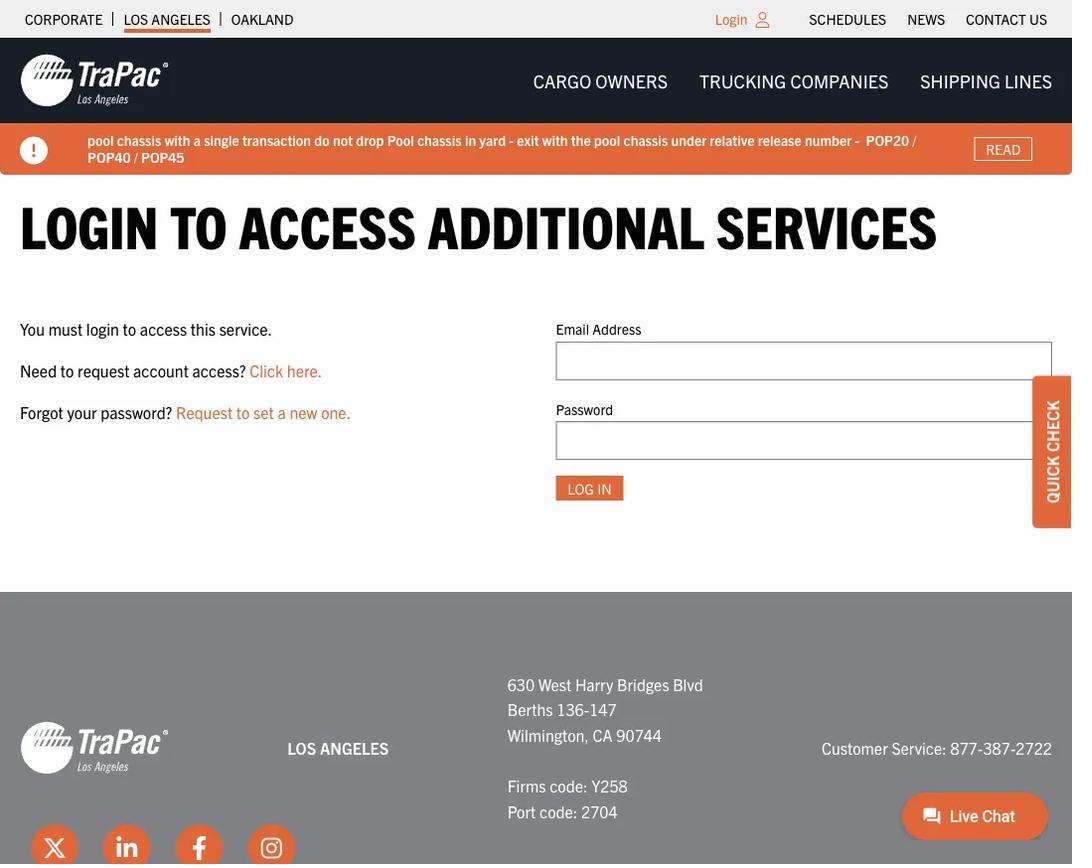 Task type: locate. For each thing, give the bounding box(es) containing it.
1 vertical spatial los
[[287, 738, 316, 758]]

service.
[[219, 319, 272, 339]]

1 chassis from the left
[[117, 131, 161, 149]]

0 vertical spatial los angeles image
[[20, 53, 169, 108]]

/ right 'pop40'
[[134, 148, 138, 166]]

0 vertical spatial los
[[124, 10, 148, 28]]

single
[[204, 131, 239, 149]]

pool left pop45
[[87, 131, 114, 149]]

2722
[[1016, 738, 1052, 758]]

contact us link
[[966, 5, 1047, 33]]

los angeles image
[[20, 53, 169, 108], [20, 720, 169, 776]]

banner
[[0, 38, 1072, 175]]

new
[[290, 402, 317, 422]]

solid image
[[20, 137, 48, 164]]

here.
[[287, 360, 322, 380]]

0 horizontal spatial login
[[20, 188, 158, 260]]

code: right port
[[540, 801, 578, 821]]

trucking companies
[[700, 69, 889, 91]]

login
[[715, 10, 748, 28], [20, 188, 158, 260]]

password
[[556, 400, 613, 418]]

menu bar up shipping
[[799, 5, 1058, 33]]

0 horizontal spatial pool
[[87, 131, 114, 149]]

read
[[986, 140, 1021, 158]]

0 horizontal spatial los angeles
[[124, 10, 210, 28]]

login to access additional services
[[20, 188, 937, 260]]

cargo owners
[[533, 69, 668, 91]]

1 horizontal spatial los
[[287, 738, 316, 758]]

a left single
[[193, 131, 201, 149]]

request to set a new one. link
[[176, 402, 351, 422]]

- left the exit
[[509, 131, 514, 149]]

forgot your password? request to set a new one.
[[20, 402, 351, 422]]

address
[[593, 320, 641, 338]]

menu bar up the 'release'
[[517, 60, 1068, 101]]

under
[[671, 131, 707, 149]]

los angeles image inside footer
[[20, 720, 169, 776]]

to down pop45
[[170, 188, 227, 260]]

1 vertical spatial los angeles image
[[20, 720, 169, 776]]

2 - from the left
[[855, 131, 860, 149]]

0 horizontal spatial with
[[165, 131, 190, 149]]

with left single
[[165, 131, 190, 149]]

you must login to access this service.
[[20, 319, 272, 339]]

email address
[[556, 320, 641, 338]]

2 los angeles image from the top
[[20, 720, 169, 776]]

a
[[193, 131, 201, 149], [278, 402, 286, 422]]

los
[[124, 10, 148, 28], [287, 738, 316, 758]]

customer
[[822, 738, 888, 758]]

login for login link
[[715, 10, 748, 28]]

0 vertical spatial angeles
[[151, 10, 210, 28]]

630
[[507, 674, 535, 694]]

harry
[[575, 674, 613, 694]]

chassis left in
[[417, 131, 462, 149]]

1 horizontal spatial -
[[855, 131, 860, 149]]

2 with from the left
[[542, 131, 568, 149]]

code: up 2704
[[550, 776, 588, 796]]

need
[[20, 360, 57, 380]]

bridges
[[617, 674, 669, 694]]

drop
[[356, 131, 384, 149]]

0 vertical spatial login
[[715, 10, 748, 28]]

companies
[[790, 69, 889, 91]]

147
[[589, 700, 617, 720]]

not
[[333, 131, 353, 149]]

news
[[907, 10, 945, 28]]

footer
[[0, 592, 1072, 865]]

0 horizontal spatial a
[[193, 131, 201, 149]]

1 horizontal spatial pool
[[594, 131, 620, 149]]

los angeles link
[[124, 5, 210, 33]]

login
[[86, 319, 119, 339]]

angeles
[[151, 10, 210, 28], [320, 738, 389, 758]]

0 horizontal spatial chassis
[[117, 131, 161, 149]]

0 horizontal spatial angeles
[[151, 10, 210, 28]]

los angeles image inside banner
[[20, 53, 169, 108]]

login to access additional services main content
[[0, 188, 1072, 533]]

1 pool from the left
[[87, 131, 114, 149]]

los inside los angeles link
[[124, 10, 148, 28]]

access
[[140, 319, 187, 339]]

trucking companies link
[[684, 60, 905, 101]]

387-
[[983, 738, 1016, 758]]

pool
[[87, 131, 114, 149], [594, 131, 620, 149]]

None submit
[[556, 476, 624, 501]]

menu bar containing cargo owners
[[517, 60, 1068, 101]]

login link
[[715, 10, 748, 28]]

2 pool from the left
[[594, 131, 620, 149]]

a right set
[[278, 402, 286, 422]]

1 horizontal spatial with
[[542, 131, 568, 149]]

1 horizontal spatial login
[[715, 10, 748, 28]]

shipping lines
[[920, 69, 1052, 91]]

1 los angeles image from the top
[[20, 53, 169, 108]]

pop40
[[87, 148, 131, 166]]

pool chassis with a single transaction  do not drop pool chassis in yard -  exit with the pool chassis under relative release number -  pop20 / pop40 / pop45
[[87, 131, 916, 166]]

footer containing 630 west harry bridges blvd
[[0, 592, 1072, 865]]

need to request account access? click here.
[[20, 360, 322, 380]]

the
[[571, 131, 591, 149]]

0 vertical spatial menu bar
[[799, 5, 1058, 33]]

90744
[[616, 725, 662, 745]]

login left light icon
[[715, 10, 748, 28]]

2 horizontal spatial chassis
[[624, 131, 668, 149]]

/ right pop20
[[912, 131, 916, 149]]

chassis left "under"
[[624, 131, 668, 149]]

check
[[1042, 401, 1062, 452]]

/
[[912, 131, 916, 149], [134, 148, 138, 166]]

1 vertical spatial login
[[20, 188, 158, 260]]

0 vertical spatial a
[[193, 131, 201, 149]]

cargo owners link
[[517, 60, 684, 101]]

los angeles image for banner containing cargo owners
[[20, 53, 169, 108]]

with
[[165, 131, 190, 149], [542, 131, 568, 149]]

shipping
[[920, 69, 1001, 91]]

service:
[[892, 738, 947, 758]]

to
[[170, 188, 227, 260], [123, 319, 136, 339], [60, 360, 74, 380], [236, 402, 250, 422]]

1 horizontal spatial angeles
[[320, 738, 389, 758]]

login for login to access additional services
[[20, 188, 158, 260]]

1 vertical spatial angeles
[[320, 738, 389, 758]]

menu bar
[[799, 5, 1058, 33], [517, 60, 1068, 101]]

number
[[805, 131, 852, 149]]

set
[[253, 402, 274, 422]]

0 vertical spatial code:
[[550, 776, 588, 796]]

1 vertical spatial los angeles
[[287, 738, 389, 758]]

877-
[[950, 738, 983, 758]]

0 horizontal spatial los
[[124, 10, 148, 28]]

los angeles
[[124, 10, 210, 28], [287, 738, 389, 758]]

1 horizontal spatial chassis
[[417, 131, 462, 149]]

oakland
[[231, 10, 294, 28]]

additional
[[428, 188, 705, 260]]

- right number
[[855, 131, 860, 149]]

136-
[[557, 700, 589, 720]]

news link
[[907, 5, 945, 33]]

1 vertical spatial a
[[278, 402, 286, 422]]

chassis
[[117, 131, 161, 149], [417, 131, 462, 149], [624, 131, 668, 149]]

2 chassis from the left
[[417, 131, 462, 149]]

login inside main content
[[20, 188, 158, 260]]

chassis left single
[[117, 131, 161, 149]]

pool right the
[[594, 131, 620, 149]]

port
[[507, 801, 536, 821]]

1 vertical spatial menu bar
[[517, 60, 1068, 101]]

0 horizontal spatial -
[[509, 131, 514, 149]]

login down 'pop40'
[[20, 188, 158, 260]]

1 horizontal spatial los angeles
[[287, 738, 389, 758]]

password?
[[101, 402, 172, 422]]

-
[[509, 131, 514, 149], [855, 131, 860, 149]]

one.
[[321, 402, 351, 422]]

with left the
[[542, 131, 568, 149]]

1 horizontal spatial a
[[278, 402, 286, 422]]



Task type: vqa. For each thing, say whether or not it's contained in the screenshot.
"Times."
no



Task type: describe. For each thing, give the bounding box(es) containing it.
click here. link
[[250, 360, 322, 380]]

firms code:  y258 port code:  2704
[[507, 776, 628, 821]]

1 vertical spatial code:
[[540, 801, 578, 821]]

630 west harry bridges blvd berths 136-147 wilmington, ca 90744
[[507, 674, 703, 745]]

request
[[78, 360, 130, 380]]

read link
[[974, 137, 1032, 161]]

1 with from the left
[[165, 131, 190, 149]]

y258
[[591, 776, 628, 796]]

services
[[716, 188, 937, 260]]

account
[[133, 360, 189, 380]]

2704
[[581, 801, 618, 821]]

in
[[465, 131, 476, 149]]

firms
[[507, 776, 546, 796]]

to right need
[[60, 360, 74, 380]]

blvd
[[673, 674, 703, 694]]

lines
[[1005, 69, 1052, 91]]

quick check link
[[1032, 376, 1072, 528]]

email
[[556, 320, 589, 338]]

your
[[67, 402, 97, 422]]

request
[[176, 402, 233, 422]]

quick
[[1042, 456, 1062, 504]]

a inside pool chassis with a single transaction  do not drop pool chassis in yard -  exit with the pool chassis under relative release number -  pop20 / pop40 / pop45
[[193, 131, 201, 149]]

access?
[[192, 360, 246, 380]]

corporate
[[25, 10, 103, 28]]

cargo
[[533, 69, 591, 91]]

to right login
[[123, 319, 136, 339]]

release
[[758, 131, 802, 149]]

corporate link
[[25, 5, 103, 33]]

us
[[1029, 10, 1047, 28]]

Email Address text field
[[556, 342, 1052, 380]]

a inside main content
[[278, 402, 286, 422]]

shipping lines link
[[905, 60, 1068, 101]]

1 - from the left
[[509, 131, 514, 149]]

you
[[20, 319, 45, 339]]

west
[[538, 674, 572, 694]]

transaction
[[242, 131, 311, 149]]

relative
[[710, 131, 755, 149]]

yard
[[479, 131, 506, 149]]

menu bar containing schedules
[[799, 5, 1058, 33]]

3 chassis from the left
[[624, 131, 668, 149]]

0 horizontal spatial /
[[134, 148, 138, 166]]

do
[[314, 131, 330, 149]]

berths
[[507, 700, 553, 720]]

light image
[[756, 12, 770, 28]]

contact us
[[966, 10, 1047, 28]]

must
[[48, 319, 83, 339]]

los inside footer
[[287, 738, 316, 758]]

wilmington,
[[507, 725, 589, 745]]

access
[[239, 188, 416, 260]]

los angeles image for footer containing 630 west harry bridges blvd
[[20, 720, 169, 776]]

this
[[191, 319, 216, 339]]

los angeles inside footer
[[287, 738, 389, 758]]

none submit inside the login to access additional services main content
[[556, 476, 624, 501]]

click
[[250, 360, 283, 380]]

exit
[[517, 131, 539, 149]]

oakland link
[[231, 5, 294, 33]]

contact
[[966, 10, 1026, 28]]

trucking
[[700, 69, 786, 91]]

customer service: 877-387-2722
[[822, 738, 1052, 758]]

forgot
[[20, 402, 63, 422]]

Password password field
[[556, 421, 1052, 460]]

banner containing cargo owners
[[0, 38, 1072, 175]]

1 horizontal spatial /
[[912, 131, 916, 149]]

schedules
[[809, 10, 887, 28]]

to left set
[[236, 402, 250, 422]]

ca
[[593, 725, 613, 745]]

0 vertical spatial los angeles
[[124, 10, 210, 28]]

pool
[[387, 131, 414, 149]]

pop20
[[866, 131, 909, 149]]

menu bar inside banner
[[517, 60, 1068, 101]]

owners
[[596, 69, 668, 91]]

quick check
[[1042, 401, 1062, 504]]

pop45
[[141, 148, 184, 166]]

schedules link
[[809, 5, 887, 33]]



